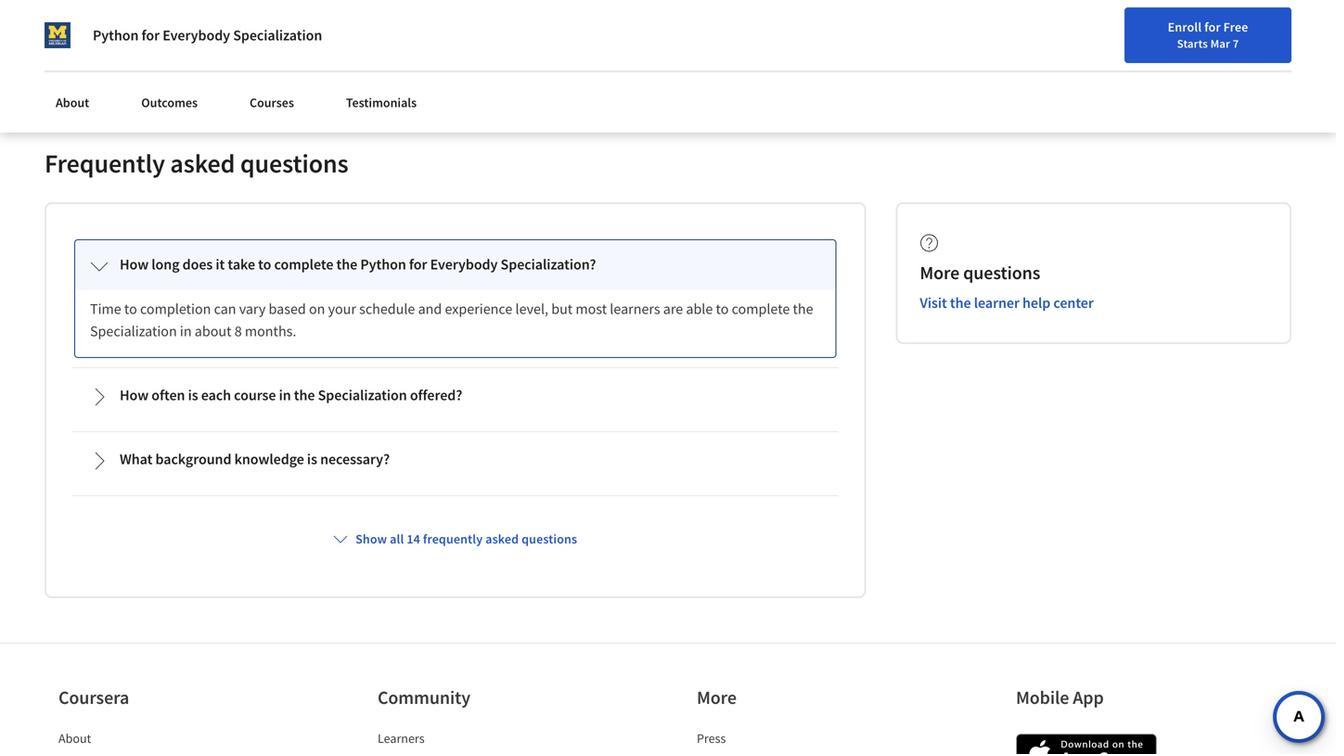 Task type: describe. For each thing, give the bounding box(es) containing it.
mobile app
[[1016, 686, 1104, 710]]

coursera image
[[22, 15, 140, 45]]

necessary?
[[320, 450, 390, 469]]

chat with us image
[[1285, 703, 1314, 732]]

to inside dropdown button
[[258, 255, 271, 274]]

how for how long does it take to complete the python for everybody specialization?
[[120, 255, 149, 274]]

learners
[[378, 730, 425, 747]]

testimonials link
[[335, 84, 428, 122]]

press link
[[697, 730, 726, 747]]

but
[[551, 300, 573, 318]]

python inside dropdown button
[[360, 255, 406, 274]]

center
[[1054, 294, 1094, 312]]

0 vertical spatial specialization
[[233, 26, 322, 45]]

knowledge
[[234, 450, 304, 469]]

the inside how long does it take to complete the python for everybody specialization? dropdown button
[[336, 255, 358, 274]]

0 vertical spatial everybody
[[163, 26, 230, 45]]

level,
[[516, 300, 549, 318]]

download on the app store image
[[1016, 734, 1157, 755]]

what background knowledge is necessary? button
[[75, 435, 836, 485]]

completion
[[140, 300, 211, 318]]

8
[[235, 322, 242, 341]]

for for free
[[1205, 19, 1221, 35]]

how long does it take to complete the python for everybody specialization?
[[120, 255, 596, 274]]

most
[[576, 300, 607, 318]]

python for everybody specialization
[[93, 26, 322, 45]]

0 horizontal spatial to
[[124, 300, 137, 318]]

for for everybody
[[142, 26, 160, 45]]

and
[[418, 300, 442, 318]]

questions inside dropdown button
[[522, 531, 577, 548]]

it
[[216, 255, 225, 274]]

how often is each course in the specialization offered? button
[[75, 371, 836, 421]]

community
[[378, 686, 471, 710]]

everybody inside dropdown button
[[430, 255, 498, 274]]

frequently
[[423, 531, 483, 548]]

the inside more questions visit the learner help center
[[950, 294, 971, 312]]

your
[[328, 300, 356, 318]]

schedule
[[359, 300, 415, 318]]

on
[[309, 300, 325, 318]]

1 vertical spatial is
[[307, 450, 317, 469]]

frequently
[[45, 147, 165, 180]]

app
[[1073, 686, 1104, 710]]

0 vertical spatial python
[[93, 26, 139, 45]]

how often is each course in the specialization offered?
[[120, 386, 463, 405]]

specialization inside dropdown button
[[318, 386, 407, 405]]

outcomes
[[141, 94, 198, 111]]

the inside how often is each course in the specialization offered? dropdown button
[[294, 386, 315, 405]]

the inside time to completion can vary based on your schedule and experience level, but most learners are able to complete the specialization in about 8 months.
[[793, 300, 814, 318]]

about for the topmost the about link
[[56, 94, 89, 111]]

about
[[195, 322, 232, 341]]



Task type: vqa. For each thing, say whether or not it's contained in the screenshot.
Everybody to the left
yes



Task type: locate. For each thing, give the bounding box(es) containing it.
2 how from the top
[[120, 386, 149, 405]]

complete inside time to completion can vary based on your schedule and experience level, but most learners are able to complete the specialization in about 8 months.
[[732, 300, 790, 318]]

1 horizontal spatial everybody
[[430, 255, 498, 274]]

1 vertical spatial asked
[[486, 531, 519, 548]]

does
[[182, 255, 213, 274]]

coursera
[[58, 686, 129, 710]]

python
[[93, 26, 139, 45], [360, 255, 406, 274]]

vary
[[239, 300, 266, 318]]

about down coursera
[[58, 730, 91, 747]]

enroll
[[1168, 19, 1202, 35]]

mar
[[1211, 36, 1231, 51]]

for right coursera image
[[142, 26, 160, 45]]

1 horizontal spatial to
[[258, 255, 271, 274]]

in down completion at top left
[[180, 322, 192, 341]]

for inside enroll for free starts mar 7
[[1205, 19, 1221, 35]]

more up press
[[697, 686, 737, 710]]

how inside how often is each course in the specialization offered? dropdown button
[[120, 386, 149, 405]]

to right "time"
[[124, 300, 137, 318]]

0 vertical spatial complete
[[274, 255, 334, 274]]

to right able on the top
[[716, 300, 729, 318]]

1 horizontal spatial more
[[920, 261, 960, 284]]

1 how from the top
[[120, 255, 149, 274]]

complete right able on the top
[[732, 300, 790, 318]]

months.
[[245, 322, 296, 341]]

in inside time to completion can vary based on your schedule and experience level, but most learners are able to complete the specialization in about 8 months.
[[180, 322, 192, 341]]

about for the about link to the bottom
[[58, 730, 91, 747]]

1 vertical spatial everybody
[[430, 255, 498, 274]]

based
[[269, 300, 306, 318]]

0 vertical spatial how
[[120, 255, 149, 274]]

is
[[188, 386, 198, 405], [307, 450, 317, 469]]

complete up on
[[274, 255, 334, 274]]

is left 'each'
[[188, 386, 198, 405]]

0 vertical spatial is
[[188, 386, 198, 405]]

courses
[[250, 94, 294, 111]]

1 vertical spatial specialization
[[90, 322, 177, 341]]

take
[[228, 255, 255, 274]]

about
[[56, 94, 89, 111], [58, 730, 91, 747]]

in inside dropdown button
[[279, 386, 291, 405]]

often
[[152, 386, 185, 405]]

complete inside how long does it take to complete the python for everybody specialization? dropdown button
[[274, 255, 334, 274]]

in
[[180, 322, 192, 341], [279, 386, 291, 405]]

1 horizontal spatial python
[[360, 255, 406, 274]]

more
[[920, 261, 960, 284], [697, 686, 737, 710]]

is left "necessary?"
[[307, 450, 317, 469]]

collapsed list
[[69, 234, 842, 755]]

in right course
[[279, 386, 291, 405]]

specialization inside time to completion can vary based on your schedule and experience level, but most learners are able to complete the specialization in about 8 months.
[[90, 322, 177, 341]]

learner
[[974, 294, 1020, 312]]

help
[[1023, 294, 1051, 312]]

1 vertical spatial complete
[[732, 300, 790, 318]]

show all 14 frequently asked questions
[[356, 531, 577, 548]]

0 horizontal spatial is
[[188, 386, 198, 405]]

about link down coursera
[[58, 730, 91, 747]]

0 vertical spatial questions
[[240, 147, 349, 180]]

time to completion can vary based on your schedule and experience level, but most learners are able to complete the specialization in about 8 months.
[[90, 300, 817, 341]]

about link
[[45, 84, 100, 122], [58, 730, 91, 747]]

what
[[120, 450, 153, 469]]

visit
[[920, 294, 947, 312]]

2 vertical spatial specialization
[[318, 386, 407, 405]]

7
[[1233, 36, 1239, 51]]

more inside more questions visit the learner help center
[[920, 261, 960, 284]]

university of michigan image
[[45, 22, 71, 48]]

python right university of michigan image
[[93, 26, 139, 45]]

can
[[214, 300, 236, 318]]

to right take at the top left
[[258, 255, 271, 274]]

specialization up "necessary?"
[[318, 386, 407, 405]]

time
[[90, 300, 121, 318]]

asked
[[170, 147, 235, 180], [486, 531, 519, 548]]

asked down outcomes
[[170, 147, 235, 180]]

specialization down "time"
[[90, 322, 177, 341]]

are
[[663, 300, 683, 318]]

starts
[[1177, 36, 1208, 51]]

show
[[356, 531, 387, 548]]

14
[[407, 531, 420, 548]]

specialization
[[233, 26, 322, 45], [90, 322, 177, 341], [318, 386, 407, 405]]

learners link
[[378, 730, 425, 747]]

1 vertical spatial questions
[[963, 261, 1041, 284]]

1 horizontal spatial questions
[[522, 531, 577, 548]]

visit the learner help center link
[[920, 294, 1094, 312]]

experience
[[445, 300, 513, 318]]

1 vertical spatial about link
[[58, 730, 91, 747]]

more for more questions visit the learner help center
[[920, 261, 960, 284]]

how left long
[[120, 255, 149, 274]]

to
[[258, 255, 271, 274], [124, 300, 137, 318], [716, 300, 729, 318]]

mobile
[[1016, 686, 1070, 710]]

0 vertical spatial in
[[180, 322, 192, 341]]

for up and
[[409, 255, 427, 274]]

asked right the frequently
[[486, 531, 519, 548]]

None search field
[[265, 12, 571, 49]]

all
[[390, 531, 404, 548]]

testimonials
[[346, 94, 417, 111]]

learners
[[610, 300, 660, 318]]

questions
[[240, 147, 349, 180], [963, 261, 1041, 284], [522, 531, 577, 548]]

more up the visit
[[920, 261, 960, 284]]

how
[[120, 255, 149, 274], [120, 386, 149, 405]]

how left often
[[120, 386, 149, 405]]

0 horizontal spatial for
[[142, 26, 160, 45]]

2 horizontal spatial for
[[1205, 19, 1221, 35]]

courses link
[[239, 84, 305, 122]]

what background knowledge is necessary?
[[120, 450, 390, 469]]

0 horizontal spatial questions
[[240, 147, 349, 180]]

2 horizontal spatial to
[[716, 300, 729, 318]]

1 vertical spatial how
[[120, 386, 149, 405]]

everybody
[[163, 26, 230, 45], [430, 255, 498, 274]]

show all 14 frequently asked questions button
[[326, 522, 585, 556]]

outcomes link
[[130, 84, 209, 122]]

for inside dropdown button
[[409, 255, 427, 274]]

0 horizontal spatial complete
[[274, 255, 334, 274]]

how long does it take to complete the python for everybody specialization? button
[[75, 240, 836, 290]]

complete
[[274, 255, 334, 274], [732, 300, 790, 318]]

press
[[697, 730, 726, 747]]

how inside how long does it take to complete the python for everybody specialization? dropdown button
[[120, 255, 149, 274]]

offered?
[[410, 386, 463, 405]]

for up mar
[[1205, 19, 1221, 35]]

frequently asked questions
[[45, 147, 349, 180]]

0 vertical spatial asked
[[170, 147, 235, 180]]

1 vertical spatial in
[[279, 386, 291, 405]]

0 horizontal spatial everybody
[[163, 26, 230, 45]]

free
[[1224, 19, 1249, 35]]

1 horizontal spatial is
[[307, 450, 317, 469]]

1 horizontal spatial in
[[279, 386, 291, 405]]

1 vertical spatial python
[[360, 255, 406, 274]]

menu item
[[1004, 19, 1123, 79]]

more for more
[[697, 686, 737, 710]]

specialization?
[[501, 255, 596, 274]]

1 horizontal spatial asked
[[486, 531, 519, 548]]

0 horizontal spatial asked
[[170, 147, 235, 180]]

1 horizontal spatial for
[[409, 255, 427, 274]]

1 horizontal spatial complete
[[732, 300, 790, 318]]

everybody up experience
[[430, 255, 498, 274]]

1 vertical spatial more
[[697, 686, 737, 710]]

more questions visit the learner help center
[[920, 261, 1094, 312]]

0 vertical spatial about
[[56, 94, 89, 111]]

course
[[234, 386, 276, 405]]

able
[[686, 300, 713, 318]]

2 horizontal spatial questions
[[963, 261, 1041, 284]]

0 vertical spatial more
[[920, 261, 960, 284]]

0 horizontal spatial python
[[93, 26, 139, 45]]

0 vertical spatial about link
[[45, 84, 100, 122]]

specialization up courses
[[233, 26, 322, 45]]

about link up frequently
[[45, 84, 100, 122]]

enroll for free starts mar 7
[[1168, 19, 1249, 51]]

1 vertical spatial about
[[58, 730, 91, 747]]

each
[[201, 386, 231, 405]]

2 vertical spatial questions
[[522, 531, 577, 548]]

everybody up outcomes
[[163, 26, 230, 45]]

0 horizontal spatial in
[[180, 322, 192, 341]]

background
[[155, 450, 232, 469]]

the
[[336, 255, 358, 274], [950, 294, 971, 312], [793, 300, 814, 318], [294, 386, 315, 405]]

about up frequently
[[56, 94, 89, 111]]

how for how often is each course in the specialization offered?
[[120, 386, 149, 405]]

long
[[152, 255, 180, 274]]

0 horizontal spatial more
[[697, 686, 737, 710]]

asked inside dropdown button
[[486, 531, 519, 548]]

python up schedule
[[360, 255, 406, 274]]

for
[[1205, 19, 1221, 35], [142, 26, 160, 45], [409, 255, 427, 274]]

questions inside more questions visit the learner help center
[[963, 261, 1041, 284]]



